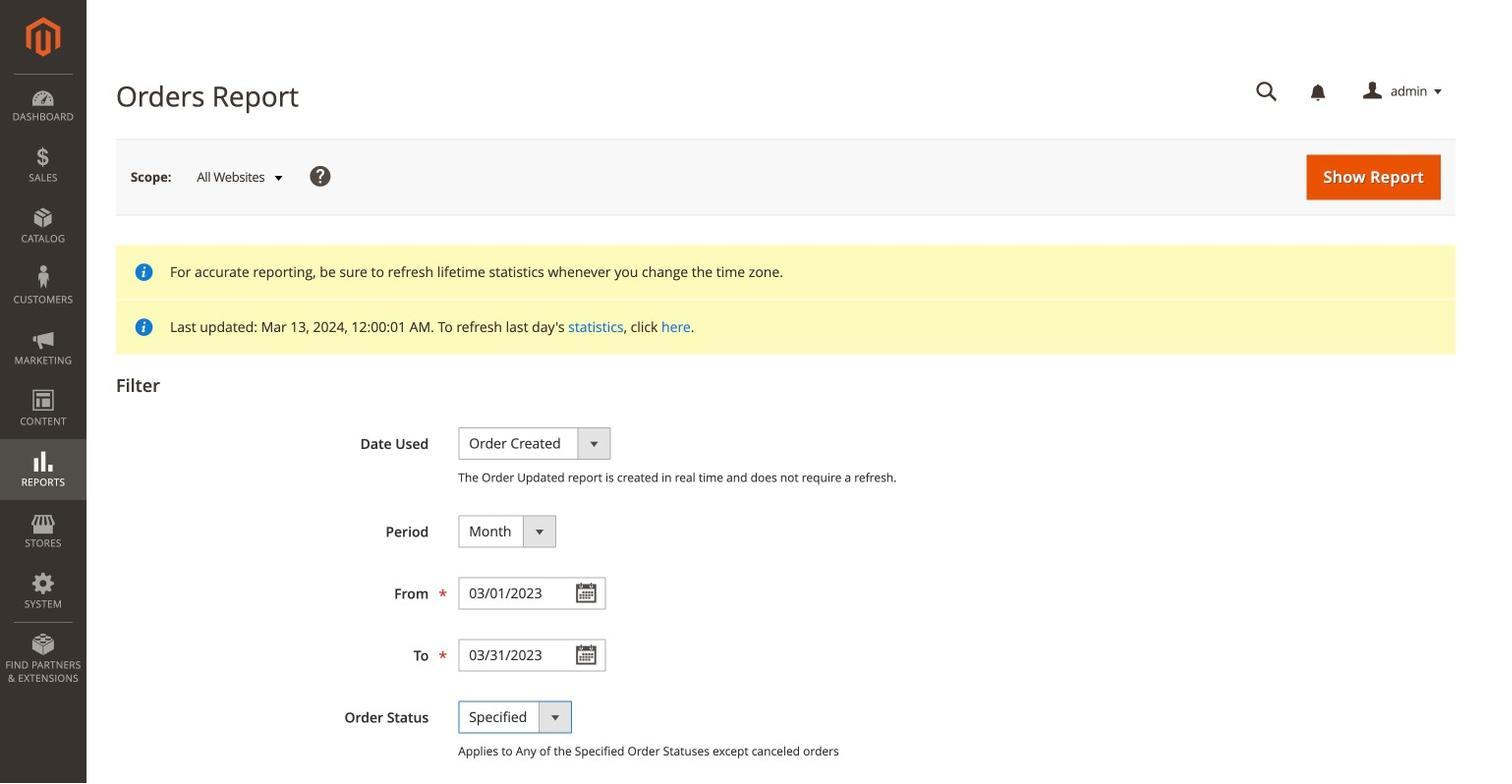 Task type: locate. For each thing, give the bounding box(es) containing it.
menu bar
[[0, 74, 86, 695]]

None text field
[[458, 577, 606, 610], [458, 639, 606, 672], [458, 577, 606, 610], [458, 639, 606, 672]]

None text field
[[1242, 75, 1292, 109]]



Task type: describe. For each thing, give the bounding box(es) containing it.
magento admin panel image
[[26, 17, 60, 57]]



